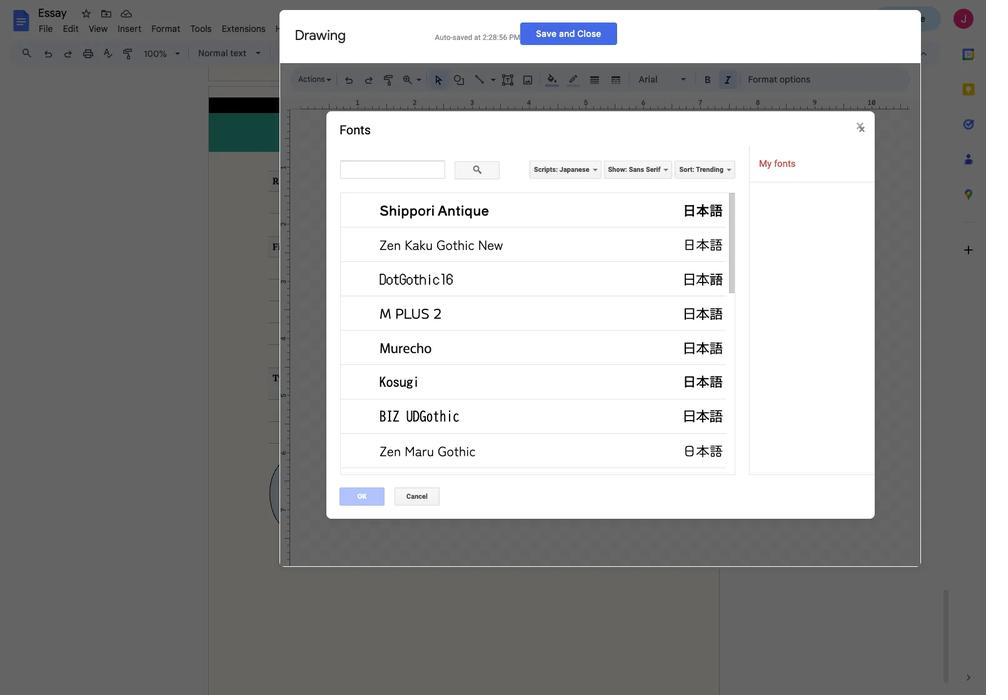 Task type: describe. For each thing, give the bounding box(es) containing it.
menu bar inside the menu bar banner
[[34, 16, 299, 37]]

auto-
[[435, 33, 453, 42]]

auto-saved at 2:28:56 pm
[[435, 33, 521, 42]]

save
[[536, 28, 557, 39]]

share. private to only me. image
[[885, 13, 896, 24]]

drawing dialog
[[279, 10, 921, 567]]

save and close button
[[521, 22, 617, 45]]

at
[[474, 33, 481, 42]]

main toolbar
[[37, 0, 806, 355]]

and
[[559, 28, 575, 39]]

menu bar banner
[[0, 0, 987, 696]]

pm
[[509, 33, 521, 42]]

Menus field
[[16, 44, 43, 62]]

tab list inside the menu bar banner
[[952, 37, 987, 661]]



Task type: vqa. For each thing, say whether or not it's contained in the screenshot.
Drawing Dialog
yes



Task type: locate. For each thing, give the bounding box(es) containing it.
Rename text field
[[34, 5, 74, 20]]

drawing
[[295, 27, 346, 43]]

2:28:56
[[483, 33, 507, 42]]

saved
[[453, 33, 473, 42]]

save and close
[[536, 28, 602, 39]]

tab list
[[952, 37, 987, 661]]

menu bar
[[34, 16, 299, 37]]

Star checkbox
[[78, 5, 95, 23]]

drawing application
[[0, 0, 987, 696]]

drawing heading
[[295, 27, 420, 44]]

close
[[578, 28, 602, 39]]



